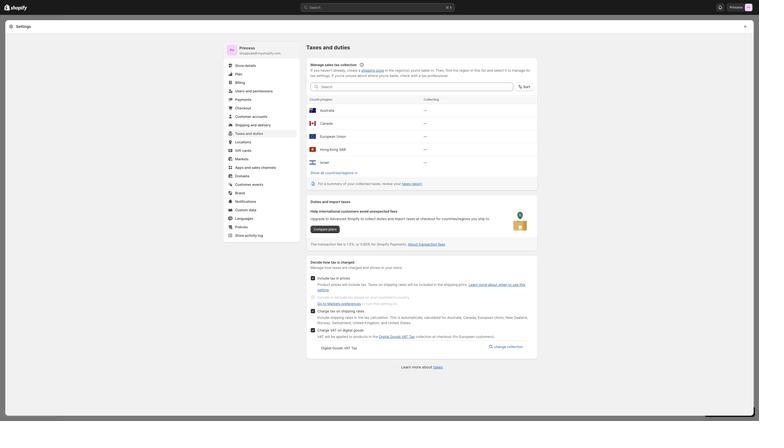 Task type: locate. For each thing, give the bounding box(es) containing it.
customer down domains
[[235, 182, 251, 187]]

tax
[[335, 63, 340, 67], [311, 74, 316, 78], [422, 74, 427, 78], [331, 260, 336, 264], [330, 276, 335, 280], [348, 295, 353, 300], [330, 309, 335, 313], [365, 315, 370, 320]]

and left 'shown'
[[363, 266, 369, 270]]

automatically
[[402, 315, 423, 320]]

countries/regions left ship
[[442, 217, 470, 221]]

be left applied
[[331, 335, 335, 339]]

0 horizontal spatial is
[[337, 260, 340, 264]]

collection up if you haven't already, create a shipping zone on the top of page
[[341, 63, 357, 67]]

this right turn on the left bottom
[[374, 302, 380, 306]]

1 store from the top
[[235, 63, 244, 68]]

the
[[389, 68, 394, 72], [453, 68, 459, 72], [438, 283, 443, 287], [358, 315, 364, 320], [373, 335, 378, 339]]

2 vertical spatial taxes
[[368, 283, 378, 287]]

in right 'shown'
[[382, 266, 384, 270]]

0 vertical spatial tax
[[409, 335, 415, 339]]

2 — from the top
[[424, 121, 427, 126]]

australia
[[320, 108, 334, 113]]

more right price.
[[479, 283, 487, 287]]

this inside learn more about when to use this setting
[[520, 283, 526, 287]]

manage down decide
[[311, 266, 324, 270]]

learn for taxes
[[401, 365, 411, 369]]

if left haven't
[[311, 68, 313, 72]]

or right 1.5%,
[[356, 242, 360, 246]]

more for when
[[479, 283, 487, 287]]

1 horizontal spatial about
[[422, 365, 433, 369]]

hong kong sar
[[320, 147, 346, 152]]

1 vertical spatial you
[[471, 217, 477, 221]]

you up the settings.
[[314, 68, 320, 72]]

customer events link
[[227, 181, 297, 188]]

2 charge from the top
[[318, 328, 329, 332]]

more
[[479, 283, 487, 287], [412, 365, 421, 369]]

1 horizontal spatial tax
[[409, 335, 415, 339]]

hong kong sar link
[[320, 147, 346, 152]]

tax down products
[[351, 346, 357, 350]]

0 vertical spatial charge
[[318, 309, 329, 313]]

more inside learn more about when to use this setting
[[479, 283, 487, 287]]

import
[[329, 200, 340, 204], [395, 217, 406, 221]]

0 horizontal spatial european
[[320, 134, 336, 139]]

gift cards link
[[227, 147, 297, 154]]

0 vertical spatial is
[[343, 242, 346, 246]]

billing
[[235, 80, 245, 85]]

1 horizontal spatial transaction
[[419, 242, 437, 246]]

learn for when
[[469, 283, 478, 287]]

1 vertical spatial shopify
[[377, 242, 389, 246]]

princess for princess shoppoasdf.myshopify.com
[[240, 46, 255, 50]]

zealand,
[[514, 315, 528, 320]]

0 horizontal spatial tax
[[351, 346, 357, 350]]

1 vertical spatial include
[[318, 295, 329, 300]]

tax left the settings.
[[311, 74, 316, 78]]

0 horizontal spatial you
[[314, 68, 320, 72]]

princess image
[[745, 4, 753, 11], [227, 45, 237, 56]]

1 vertical spatial setting
[[381, 302, 392, 306]]

you're down already,
[[335, 74, 345, 78]]

rates inside "include shipping rates in the tax calculation. this is automatically calculated for australia, canada, european union, new zealand, norway, switzerland, united kingdom, and united states."
[[345, 315, 353, 320]]

liable
[[422, 68, 430, 72]]

— for european union
[[424, 134, 427, 139]]

about
[[358, 74, 367, 78], [488, 283, 498, 287], [422, 365, 433, 369]]

0 horizontal spatial goods
[[333, 346, 343, 350]]

1 horizontal spatial united
[[388, 321, 399, 325]]

store for store details
[[235, 63, 244, 68]]

0 vertical spatial goods
[[390, 335, 401, 339]]

include inside "include shipping rates in the tax calculation. this is automatically calculated for australia, canada, european union, new zealand, norway, switzerland, united kingdom, and united states."
[[318, 315, 329, 320]]

1 horizontal spatial is
[[343, 242, 346, 246]]

notifications
[[235, 199, 256, 204]]

fees
[[390, 209, 398, 214], [438, 242, 445, 246]]

apps
[[235, 165, 244, 170]]

4 — from the top
[[424, 147, 427, 152]]

about for learn more about taxes
[[422, 365, 433, 369]]

taxes down shipping in the left of the page
[[235, 131, 245, 136]]

customer events
[[235, 182, 263, 187]]

if
[[311, 68, 313, 72], [332, 74, 334, 78]]

0 vertical spatial fees
[[390, 209, 398, 214]]

show all countries/regions button
[[308, 169, 531, 177]]

0 horizontal spatial about
[[358, 74, 367, 78]]

charged right are
[[349, 266, 362, 270]]

3 include from the top
[[318, 315, 329, 320]]

a right create
[[359, 68, 361, 72]]

accounts
[[252, 114, 268, 119]]

1 horizontal spatial taxes and duties
[[306, 44, 350, 51]]

1 vertical spatial learn
[[401, 365, 411, 369]]

0 horizontal spatial at
[[416, 217, 420, 221]]

1 vertical spatial princess
[[240, 46, 255, 50]]

0 horizontal spatial if
[[311, 68, 313, 72]]

in
[[385, 68, 388, 72], [471, 68, 474, 72], [382, 266, 384, 270], [336, 276, 339, 280], [434, 283, 437, 287], [354, 315, 357, 320], [369, 335, 372, 339]]

1 manage from the top
[[311, 63, 324, 67]]

shipping and delivery
[[235, 123, 271, 127]]

shopify
[[347, 217, 360, 221], [377, 242, 389, 246]]

about inside the in the region(s) you're liable in. then, find the region in this list and select it to manage its tax settings. if you're unsure about where you're liable, check with a tax professional.
[[358, 74, 367, 78]]

tax.
[[361, 283, 367, 287]]

at
[[416, 217, 420, 221], [433, 335, 436, 339]]

princess for princess
[[730, 5, 743, 9]]

0 horizontal spatial taxes
[[235, 131, 245, 136]]

report
[[412, 182, 422, 186]]

2 horizontal spatial you're
[[411, 68, 421, 72]]

and right users
[[246, 89, 252, 93]]

taxes and duties down shipping and delivery
[[235, 131, 263, 136]]

checkout left (for
[[437, 335, 452, 339]]

1 vertical spatial more
[[412, 365, 421, 369]]

rates up 'country'
[[399, 283, 407, 287]]

shipping
[[235, 123, 250, 127]]

1 — from the top
[[424, 108, 427, 113]]

charge down go
[[318, 309, 329, 313]]

ship
[[478, 217, 485, 221]]

1 customer from the top
[[235, 114, 251, 119]]

—
[[424, 108, 427, 113], [424, 121, 427, 126], [424, 134, 427, 139], [424, 147, 427, 152], [424, 160, 427, 165]]

shown
[[370, 266, 381, 270]]

1 vertical spatial taxes and duties
[[235, 131, 263, 136]]

duties inside shop settings menu element
[[253, 131, 263, 136]]

in up goods
[[354, 315, 357, 320]]

1 transaction from the left
[[318, 242, 336, 246]]

checkout
[[235, 106, 251, 110]]

manage sales tax collection
[[311, 63, 357, 67]]

to left use
[[509, 283, 512, 287]]

your right of at left
[[348, 182, 355, 186]]

in right included
[[434, 283, 437, 287]]

you're down "zone"
[[379, 74, 389, 78]]

1 horizontal spatial fees
[[438, 242, 445, 246]]

a inside the in the region(s) you're liable in. then, find the region in this list and select it to manage its tax settings. if you're unsure about where you're liable, check with a tax professional.
[[419, 74, 421, 78]]

1 vertical spatial if
[[332, 74, 334, 78]]

0 vertical spatial for
[[437, 217, 441, 221]]

you're up the with
[[411, 68, 421, 72]]

0 horizontal spatial duties
[[253, 131, 263, 136]]

0 vertical spatial more
[[479, 283, 487, 287]]

0 vertical spatial import
[[329, 200, 340, 204]]

include up go
[[318, 295, 329, 300]]

1 vertical spatial prices
[[331, 283, 341, 287]]

prices
[[340, 276, 350, 280], [331, 283, 341, 287]]

a right for
[[324, 182, 326, 186]]

are
[[342, 266, 348, 270]]

is right the 'fee'
[[343, 242, 346, 246]]

of
[[343, 182, 347, 186]]

0 horizontal spatial sales
[[252, 165, 260, 170]]

princess image inside shop settings menu element
[[227, 45, 237, 56]]

cards
[[242, 148, 252, 153]]

in right products
[[369, 335, 372, 339]]

digital
[[379, 335, 389, 339], [321, 346, 332, 350]]

0 vertical spatial be
[[414, 283, 418, 287]]

checkout up about transaction fees link
[[421, 217, 436, 221]]

haven't
[[321, 68, 332, 72]]

your inside decide how tax is charged manage how taxes are charged and shown in your store.
[[385, 266, 393, 270]]

for
[[318, 182, 323, 186]]

tax down 'states.'
[[409, 335, 415, 339]]

import up "payments."
[[395, 217, 406, 221]]

1 horizontal spatial setting
[[381, 302, 392, 306]]

you
[[314, 68, 320, 72], [471, 217, 477, 221]]

how
[[323, 260, 330, 264], [325, 266, 332, 270]]

and down shipping and delivery
[[246, 131, 252, 136]]

0 horizontal spatial transaction
[[318, 242, 336, 246]]

duties down the unexpected
[[377, 217, 387, 221]]

include for include tax in prices
[[318, 276, 329, 280]]

the transaction fee is 1.5%, or 0.85% for shopify payments. about transaction fees .
[[311, 242, 446, 246]]

2 horizontal spatial about
[[488, 283, 498, 287]]

0 vertical spatial setting
[[318, 288, 329, 292]]

1 horizontal spatial european
[[460, 335, 475, 339]]

or left exclude
[[330, 295, 334, 300]]

about inside learn more about when to use this setting
[[488, 283, 498, 287]]

3 — from the top
[[424, 134, 427, 139]]

the right find
[[453, 68, 459, 72]]

more left taxes 'link'
[[412, 365, 421, 369]]

and right duties
[[322, 200, 329, 204]]

european right (for
[[460, 335, 475, 339]]

is inside decide how tax is charged manage how taxes are charged and shown in your store.
[[337, 260, 340, 264]]

list
[[482, 68, 486, 72]]

learn inside learn more about when to use this setting
[[469, 283, 478, 287]]

custom
[[235, 208, 248, 212]]

australia link
[[320, 108, 334, 113]]

about for learn more about when to use this setting
[[488, 283, 498, 287]]

⌘
[[446, 5, 449, 10]]

setting inside learn more about when to use this setting
[[318, 288, 329, 292]]

with
[[411, 74, 418, 78]]

taxes link
[[434, 365, 443, 369]]

taxes up haven't
[[306, 44, 322, 51]]

be left included
[[414, 283, 418, 287]]

0 horizontal spatial markets
[[235, 157, 249, 161]]

store details link
[[227, 62, 297, 69]]

0 vertical spatial taxes and duties
[[306, 44, 350, 51]]

5 — from the top
[[424, 160, 427, 165]]

european inside "include shipping rates in the tax calculation. this is automatically calculated for australia, canada, european union, new zealand, norway, switzerland, united kingdom, and united states."
[[478, 315, 493, 320]]

your left store. on the right
[[385, 266, 393, 270]]

2 store from the top
[[235, 233, 244, 238]]

customer accounts
[[235, 114, 268, 119]]

1 vertical spatial how
[[325, 266, 332, 270]]

setting down product on the left of page
[[318, 288, 329, 292]]

include tax in prices
[[318, 276, 350, 280]]

1 vertical spatial be
[[331, 335, 335, 339]]

to right it
[[508, 68, 511, 72]]

1 horizontal spatial be
[[414, 283, 418, 287]]

you left ship
[[471, 217, 477, 221]]

digital goods vat tax link
[[379, 335, 415, 339]]

1 horizontal spatial a
[[359, 68, 361, 72]]

0 vertical spatial collection
[[341, 63, 357, 67]]

switzerland,
[[332, 321, 352, 325]]

to left turn on the left bottom
[[362, 302, 365, 306]]

is right this
[[398, 315, 401, 320]]

tax down liable
[[422, 74, 427, 78]]

0 vertical spatial store
[[235, 63, 244, 68]]

this right use
[[520, 283, 526, 287]]

the up goods
[[358, 315, 364, 320]]

include for include or exclude tax based on your customer's country
[[318, 295, 329, 300]]

store down policies on the bottom left of page
[[235, 233, 244, 238]]

1 horizontal spatial for
[[437, 217, 441, 221]]

customers
[[341, 209, 359, 214]]

shopify down help international customers avoid unexpected fees
[[347, 217, 360, 221]]

digital down charge vat on digital goods
[[321, 346, 332, 350]]

2 vertical spatial about
[[422, 365, 433, 369]]

goods down 'states.'
[[390, 335, 401, 339]]

0 vertical spatial or
[[356, 242, 360, 246]]

learn more about when to use this setting
[[318, 283, 526, 292]]

import up the international
[[329, 200, 340, 204]]

customer down checkout
[[235, 114, 251, 119]]

where
[[368, 74, 378, 78]]

goods
[[390, 335, 401, 339], [333, 346, 343, 350]]

brand
[[235, 191, 245, 195]]

a right the with
[[419, 74, 421, 78]]

1 vertical spatial rates
[[356, 309, 365, 313]]

will up 'country'
[[408, 283, 413, 287]]

1 vertical spatial sales
[[252, 165, 260, 170]]

0 horizontal spatial rates
[[345, 315, 353, 320]]

and down the unexpected
[[388, 217, 394, 221]]

1 vertical spatial store
[[235, 233, 244, 238]]

this for go to markets preferences to turn this setting on.
[[374, 302, 380, 306]]

prices down include tax in prices at the bottom
[[331, 283, 341, 287]]

1 charge from the top
[[318, 309, 329, 313]]

rates up switzerland, at bottom
[[345, 315, 353, 320]]

princess inside princess shoppoasdf.myshopify.com
[[240, 46, 255, 50]]

this
[[390, 315, 397, 320]]

countries/regions up summary
[[325, 171, 354, 175]]

0 horizontal spatial princess
[[240, 46, 255, 50]]

0 horizontal spatial fees
[[390, 209, 398, 214]]

include up norway,
[[318, 315, 329, 320]]

0 vertical spatial a
[[359, 68, 361, 72]]

vat down 'states.'
[[402, 335, 408, 339]]

is up include tax in prices at the bottom
[[337, 260, 340, 264]]

taxes inside shop settings menu element
[[235, 131, 245, 136]]

2 horizontal spatial collection
[[507, 345, 523, 349]]

duties up locations link
[[253, 131, 263, 136]]

store activity log link
[[227, 232, 297, 239]]

1 horizontal spatial or
[[356, 242, 360, 246]]

2 include from the top
[[318, 295, 329, 300]]

1 vertical spatial taxes
[[235, 131, 245, 136]]

preferences
[[342, 302, 361, 306]]

0 vertical spatial if
[[311, 68, 313, 72]]

goods down applied
[[333, 346, 343, 350]]

1 horizontal spatial rates
[[356, 309, 365, 313]]

charged up are
[[341, 260, 355, 264]]

data
[[249, 208, 256, 212]]

2 customer from the top
[[235, 182, 251, 187]]

collection down "include shipping rates in the tax calculation. this is automatically calculated for australia, canada, european union, new zealand, norway, switzerland, united kingdom, and united states."
[[416, 335, 432, 339]]

2 horizontal spatial is
[[398, 315, 401, 320]]

about left taxes 'link'
[[422, 365, 433, 369]]

sales inside apps and sales channels link
[[252, 165, 260, 170]]

your
[[348, 182, 355, 186], [394, 182, 401, 186], [385, 266, 393, 270], [370, 295, 378, 300]]

0 horizontal spatial .
[[329, 288, 330, 292]]

go
[[318, 302, 322, 306]]

shipping up "where"
[[362, 68, 375, 72]]

this for learn more about when to use this setting
[[520, 283, 526, 287]]

1 vertical spatial european
[[478, 315, 493, 320]]

1 horizontal spatial if
[[332, 74, 334, 78]]

european
[[320, 134, 336, 139], [478, 315, 493, 320], [460, 335, 475, 339]]

rates
[[399, 283, 407, 287], [356, 309, 365, 313], [345, 315, 353, 320]]

collection right change
[[507, 345, 523, 349]]

tax inside decide how tax is charged manage how taxes are charged and shown in your store.
[[331, 260, 336, 264]]

the inside "include shipping rates in the tax calculation. this is automatically calculated for australia, canada, european union, new zealand, norway, switzerland, united kingdom, and united states."
[[358, 315, 364, 320]]

1 vertical spatial duties
[[253, 131, 263, 136]]

2 united from the left
[[388, 321, 399, 325]]

how up include tax in prices at the bottom
[[325, 266, 332, 270]]

sales up haven't
[[325, 63, 334, 67]]

and inside the in the region(s) you're liable in. then, find the region in this list and select it to manage its tax settings. if you're unsure about where you're liable, check with a tax professional.
[[487, 68, 493, 72]]

united down this
[[388, 321, 399, 325]]

0 horizontal spatial united
[[353, 321, 364, 325]]

hong
[[320, 147, 329, 152]]

0 vertical spatial shopify
[[347, 217, 360, 221]]

transaction left the 'fee'
[[318, 242, 336, 246]]

0 vertical spatial manage
[[311, 63, 324, 67]]

0 vertical spatial markets
[[235, 157, 249, 161]]

0 vertical spatial this
[[475, 68, 481, 72]]

price.
[[459, 283, 468, 287]]

include
[[318, 276, 329, 280], [318, 295, 329, 300], [318, 315, 329, 320]]

2 manage from the top
[[311, 266, 324, 270]]

markets down gift cards
[[235, 157, 249, 161]]

checkout link
[[227, 104, 297, 112]]

region
[[460, 68, 470, 72]]

1 horizontal spatial princess
[[730, 5, 743, 9]]

unexpected
[[370, 209, 390, 214]]

in up exclude
[[336, 276, 339, 280]]

0 horizontal spatial a
[[324, 182, 326, 186]]

and inside decide how tax is charged manage how taxes are charged and shown in your store.
[[363, 266, 369, 270]]

markets down exclude
[[327, 302, 341, 306]]

store up plan
[[235, 63, 244, 68]]

tax up kingdom,
[[365, 315, 370, 320]]

about left "where"
[[358, 74, 367, 78]]

product
[[318, 283, 330, 287]]

0 vertical spatial princess
[[730, 5, 743, 9]]

1 include from the top
[[318, 276, 329, 280]]

delivery
[[258, 123, 271, 127]]

1 horizontal spatial import
[[395, 217, 406, 221]]

more for taxes
[[412, 365, 421, 369]]

dialog
[[756, 20, 759, 416]]



Task type: vqa. For each thing, say whether or not it's contained in the screenshot.
  text box
no



Task type: describe. For each thing, give the bounding box(es) containing it.
already,
[[333, 68, 346, 72]]

to down the international
[[326, 217, 329, 221]]

brand link
[[227, 189, 297, 197]]

charge vat on digital goods
[[318, 328, 364, 332]]

domains
[[235, 174, 250, 178]]

help international customers avoid unexpected fees
[[311, 209, 398, 214]]

0 vertical spatial how
[[323, 260, 330, 264]]

taxes and duties link
[[227, 130, 297, 137]]

1 united from the left
[[353, 321, 364, 325]]

0 horizontal spatial will
[[325, 335, 330, 339]]

its
[[526, 68, 530, 72]]

settings dialog
[[5, 20, 754, 416]]

shipping left price.
[[444, 283, 458, 287]]

settings.
[[317, 74, 331, 78]]

collected
[[356, 182, 371, 186]]

2 vertical spatial duties
[[377, 217, 387, 221]]

— for australia
[[424, 108, 427, 113]]

if inside the in the region(s) you're liable in. then, find the region in this list and select it to manage its tax settings. if you're unsure about where you're liable, check with a tax professional.
[[332, 74, 334, 78]]

0 horizontal spatial you're
[[335, 74, 345, 78]]

2 vertical spatial a
[[324, 182, 326, 186]]

1 horizontal spatial countries/regions
[[442, 217, 470, 221]]

notifications link
[[227, 198, 297, 205]]

for inside "include shipping rates in the tax calculation. this is automatically calculated for australia, canada, european union, new zealand, norway, switzerland, united kingdom, and united states."
[[442, 315, 446, 320]]

search
[[310, 5, 321, 10]]

shipping down preferences
[[341, 309, 355, 313]]

0 vertical spatial european
[[320, 134, 336, 139]]

users
[[235, 89, 245, 93]]

pri button
[[227, 45, 237, 56]]

markets link
[[227, 155, 297, 163]]

israel
[[320, 160, 329, 165]]

1 vertical spatial .
[[445, 242, 446, 246]]

manage
[[512, 68, 525, 72]]

products
[[353, 335, 368, 339]]

1 horizontal spatial collection
[[416, 335, 432, 339]]

0 horizontal spatial be
[[331, 335, 335, 339]]

and down customer accounts
[[251, 123, 257, 127]]

0 vertical spatial checkout
[[421, 217, 436, 221]]

tax up product on the left of page
[[330, 276, 335, 280]]

1 vertical spatial goods
[[333, 346, 343, 350]]

plans
[[329, 227, 337, 231]]

on down go to markets preferences link
[[336, 309, 341, 313]]

customer for customer events
[[235, 182, 251, 187]]

0 vertical spatial duties
[[334, 44, 350, 51]]

0 horizontal spatial collection
[[341, 63, 357, 67]]

2 transaction from the left
[[419, 242, 437, 246]]

in inside "include shipping rates in the tax calculation. this is automatically calculated for australia, canada, european union, new zealand, norway, switzerland, united kingdom, and united states."
[[354, 315, 357, 320]]

charge for charge tax on shipping rates
[[318, 309, 329, 313]]

princess shoppoasdf.myshopify.com
[[240, 46, 281, 55]]

the up 'liable,'
[[389, 68, 394, 72]]

norway,
[[318, 321, 331, 325]]

store details
[[235, 63, 256, 68]]

is for charged
[[337, 260, 340, 264]]

setting for learn more about when to use this setting
[[318, 288, 329, 292]]

Search text field
[[321, 83, 513, 91]]

is inside "include shipping rates in the tax calculation. this is automatically calculated for australia, canada, european union, new zealand, norway, switzerland, united kingdom, and united states."
[[398, 315, 401, 320]]

states.
[[400, 321, 412, 325]]

0 vertical spatial princess image
[[745, 4, 753, 11]]

⌘ k
[[446, 5, 452, 10]]

policies link
[[227, 223, 297, 231]]

1 horizontal spatial markets
[[327, 302, 341, 306]]

shoppoasdf.myshopify.com
[[240, 51, 281, 55]]

2 vertical spatial .
[[329, 288, 330, 292]]

kingdom,
[[365, 321, 380, 325]]

vat down applied
[[344, 346, 351, 350]]

2 horizontal spatial taxes
[[368, 283, 378, 287]]

is for 1.5%,
[[343, 242, 346, 246]]

the right included
[[438, 283, 443, 287]]

to down digital at the left bottom of page
[[349, 335, 353, 339]]

to right go
[[323, 302, 327, 306]]

include or exclude tax based on your customer's country
[[318, 295, 410, 300]]

shipping zone link
[[362, 68, 384, 72]]

to.
[[486, 217, 490, 221]]

on up applied
[[338, 328, 342, 332]]

country
[[397, 295, 410, 300]]

languages link
[[227, 215, 297, 222]]

tax down go to markets preferences link
[[330, 309, 335, 313]]

apps and sales channels link
[[227, 164, 297, 171]]

1.5%,
[[347, 242, 355, 246]]

and right the apps
[[245, 165, 251, 170]]

0 vertical spatial digital
[[379, 335, 389, 339]]

setting for go to markets preferences to turn this setting on.
[[381, 302, 392, 306]]

check
[[400, 74, 410, 78]]

taxes and duties inside taxes and duties link
[[235, 131, 263, 136]]

include
[[349, 283, 360, 287]]

learn more about when to use this setting link
[[318, 283, 526, 292]]

0 vertical spatial rates
[[399, 283, 407, 287]]

show all countries/regions
[[311, 171, 354, 175]]

settings
[[16, 24, 31, 29]]

included
[[419, 283, 433, 287]]

1 vertical spatial charged
[[349, 266, 362, 270]]

0 vertical spatial prices
[[340, 276, 350, 280]]

channels
[[261, 165, 276, 170]]

charge tax on shipping rates
[[318, 309, 365, 313]]

duties and import taxes
[[311, 200, 350, 204]]

canada link
[[320, 121, 333, 126]]

store for store activity log
[[235, 233, 244, 238]]

vat down norway,
[[318, 335, 324, 339]]

include for include shipping rates in the tax calculation. this is automatically calculated for australia, canada, european union, new zealand, norway, switzerland, united kingdom, and united states.
[[318, 315, 329, 320]]

— for israel
[[424, 160, 427, 165]]

it
[[505, 68, 507, 72]]

all
[[321, 171, 324, 175]]

1 vertical spatial import
[[395, 217, 406, 221]]

apps and sales channels
[[235, 165, 276, 170]]

1 vertical spatial digital
[[321, 346, 332, 350]]

in inside decide how tax is charged manage how taxes are charged and shown in your store.
[[382, 266, 384, 270]]

manage inside decide how tax is charged manage how taxes are charged and shown in your store.
[[311, 266, 324, 270]]

the down kingdom,
[[373, 335, 378, 339]]

and up the manage sales tax collection
[[323, 44, 333, 51]]

change collection
[[494, 345, 523, 349]]

k
[[450, 5, 452, 10]]

1 vertical spatial fees
[[438, 242, 445, 246]]

0 vertical spatial charged
[[341, 260, 355, 264]]

international
[[319, 209, 340, 214]]

about transaction fees link
[[408, 242, 445, 246]]

taxes report link
[[402, 182, 422, 186]]

canada
[[320, 121, 333, 126]]

users and permissions
[[235, 89, 273, 93]]

languages
[[235, 216, 253, 221]]

in.
[[431, 68, 435, 72]]

payments link
[[227, 96, 297, 103]]

0 horizontal spatial shopify
[[347, 217, 360, 221]]

1 horizontal spatial taxes
[[306, 44, 322, 51]]

then,
[[436, 68, 445, 72]]

1 horizontal spatial you
[[471, 217, 477, 221]]

kong
[[330, 147, 338, 152]]

shopify image
[[4, 4, 10, 11]]

liable,
[[390, 74, 399, 78]]

1 horizontal spatial you're
[[379, 74, 389, 78]]

to inside learn more about when to use this setting
[[509, 283, 512, 287]]

markets inside markets link
[[235, 157, 249, 161]]

2 vertical spatial european
[[460, 335, 475, 339]]

tax up already,
[[335, 63, 340, 67]]

to inside the in the region(s) you're liable in. then, find the region in this list and select it to manage its tax settings. if you're unsure about where you're liable, check with a tax professional.
[[508, 68, 511, 72]]

on up customer's
[[379, 283, 383, 287]]

sar
[[339, 147, 346, 152]]

tax up preferences
[[348, 295, 353, 300]]

1 horizontal spatial goods
[[390, 335, 401, 339]]

payments.
[[390, 242, 407, 246]]

shipping up customer's
[[384, 283, 398, 287]]

0 vertical spatial at
[[416, 217, 420, 221]]

shop settings menu element
[[224, 42, 300, 242]]

0 horizontal spatial for
[[371, 242, 376, 246]]

goods
[[354, 328, 364, 332]]

your up turn on the left bottom
[[370, 295, 378, 300]]

2 horizontal spatial will
[[408, 283, 413, 287]]

this inside the in the region(s) you're liable in. then, find the region in this list and select it to manage its tax settings. if you're unsure about where you're liable, check with a tax professional.
[[475, 68, 481, 72]]

on up turn on the left bottom
[[365, 295, 369, 300]]

1 horizontal spatial .
[[422, 182, 423, 186]]

1 horizontal spatial checkout
[[437, 335, 452, 339]]

your right review at the right of the page
[[394, 182, 401, 186]]

tax inside "include shipping rates in the tax calculation. this is automatically calculated for australia, canada, european union, new zealand, norway, switzerland, united kingdom, and united states."
[[365, 315, 370, 320]]

go to markets preferences to turn this setting on.
[[318, 302, 398, 306]]

zone
[[376, 68, 384, 72]]

0.85%
[[361, 242, 370, 246]]

collection inside button
[[507, 345, 523, 349]]

countries/regions inside button
[[325, 171, 354, 175]]

activity
[[245, 233, 257, 238]]

charge for charge vat on digital goods
[[318, 328, 329, 332]]

create
[[347, 68, 358, 72]]

go to markets preferences link
[[318, 302, 361, 306]]

calculation.
[[371, 315, 389, 320]]

in right "zone"
[[385, 68, 388, 72]]

calculated
[[424, 315, 441, 320]]

shopify image
[[11, 6, 27, 11]]

vat up applied
[[330, 328, 337, 332]]

customer for customer accounts
[[235, 114, 251, 119]]

taxes inside decide how tax is charged manage how taxes are charged and shown in your store.
[[333, 266, 341, 270]]

1 horizontal spatial sales
[[325, 63, 334, 67]]

to down avoid
[[361, 217, 364, 221]]

in the region(s) you're liable in. then, find the region in this list and select it to manage its tax settings. if you're unsure about where you're liable, check with a tax professional.
[[311, 68, 530, 78]]

customers).
[[476, 335, 495, 339]]

1 vertical spatial or
[[330, 295, 334, 300]]

1 horizontal spatial will
[[342, 283, 348, 287]]

1 vertical spatial tax
[[351, 346, 357, 350]]

in right region
[[471, 68, 474, 72]]

on.
[[393, 302, 398, 306]]

0 horizontal spatial import
[[329, 200, 340, 204]]

professional.
[[428, 74, 449, 78]]

0 vertical spatial you
[[314, 68, 320, 72]]

details
[[245, 63, 256, 68]]

european union link
[[320, 134, 346, 139]]

upgrade to advanced shopify to collect duties and import taxes at checkout for countries/regions you ship to.
[[311, 217, 490, 221]]

domains link
[[227, 172, 297, 180]]

billing link
[[227, 79, 297, 86]]

— for hong kong sar
[[424, 147, 427, 152]]

1 horizontal spatial at
[[433, 335, 436, 339]]

— for canada
[[424, 121, 427, 126]]

taxes,
[[372, 182, 381, 186]]

and inside "include shipping rates in the tax calculation. this is automatically calculated for australia, canada, european union, new zealand, norway, switzerland, united kingdom, and united states."
[[381, 321, 387, 325]]

(for
[[453, 335, 459, 339]]

policies
[[235, 225, 248, 229]]

shipping inside "include shipping rates in the tax calculation. this is automatically calculated for australia, canada, european union, new zealand, norway, switzerland, united kingdom, and united states."
[[330, 315, 344, 320]]

when
[[499, 283, 508, 287]]

gift cards
[[235, 148, 252, 153]]

unsure
[[346, 74, 357, 78]]

the
[[311, 242, 317, 246]]

include shipping rates in the tax calculation. this is automatically calculated for australia, canada, european union, new zealand, norway, switzerland, united kingdom, and united states.
[[318, 315, 528, 325]]



